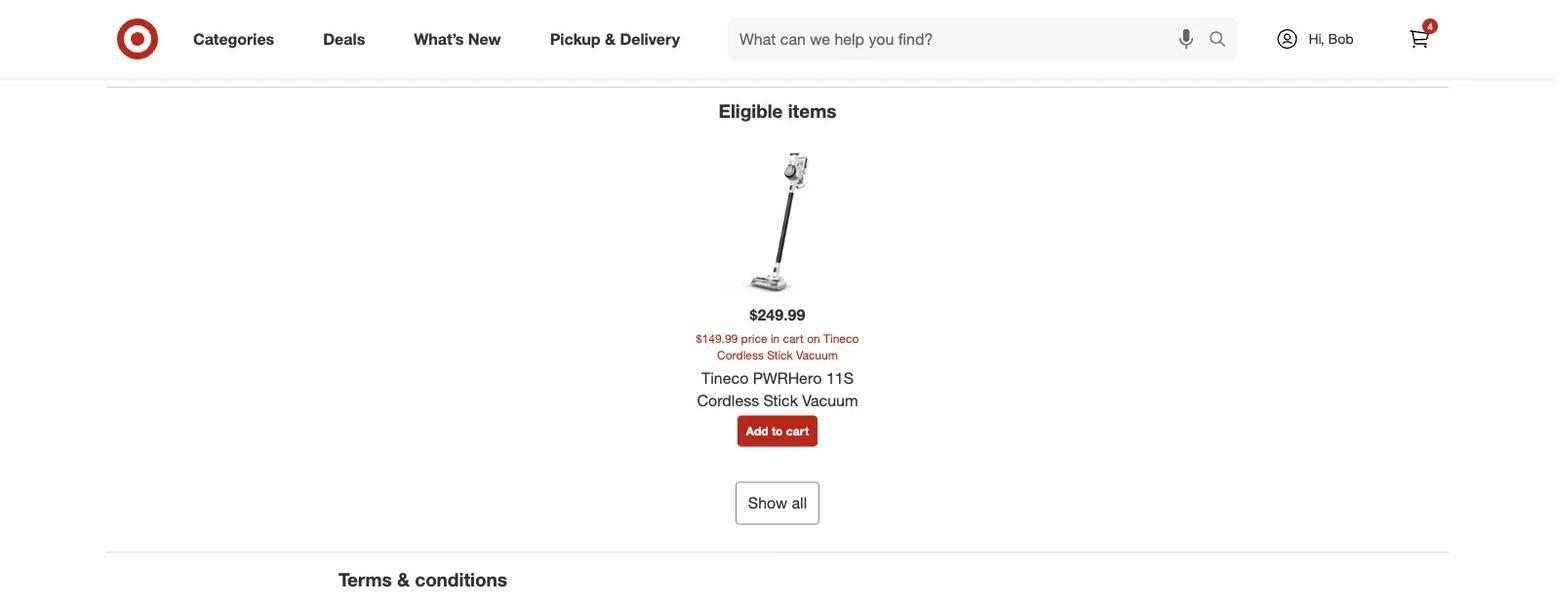 Task type: vqa. For each thing, say whether or not it's contained in the screenshot.
first $10.29 from the right
no



Task type: describe. For each thing, give the bounding box(es) containing it.
add
[[746, 425, 768, 439]]

on
[[807, 331, 820, 346]]

details
[[783, 21, 844, 43]]

eligible
[[719, 100, 783, 122]]

cordless inside 'details tineco pwrhero 11s cordless stick vacuum at $149.99'
[[920, 53, 975, 70]]

2 vertical spatial vacuum
[[802, 392, 858, 411]]

delivery
[[620, 29, 680, 48]]

1 vertical spatial vacuum
[[796, 348, 838, 363]]

items
[[788, 100, 837, 122]]

new
[[468, 29, 501, 48]]

what's
[[414, 29, 464, 48]]

$249.99 $149.99 price in cart on tineco cordless stick vacuum tineco pwrhero 11s cordless stick vacuum
[[696, 306, 859, 411]]

What can we help you find? suggestions appear below search field
[[728, 18, 1214, 60]]

$149.99 inside $249.99 $149.99 price in cart on tineco cordless stick vacuum tineco pwrhero 11s cordless stick vacuum
[[696, 331, 738, 346]]

at
[[1065, 53, 1077, 70]]

1 vertical spatial stick
[[767, 348, 793, 363]]

what's new link
[[397, 18, 526, 60]]

deals link
[[307, 18, 390, 60]]

terms
[[339, 570, 392, 592]]

pickup & delivery link
[[533, 18, 705, 60]]

pwrhero inside $249.99 $149.99 price in cart on tineco cordless stick vacuum tineco pwrhero 11s cordless stick vacuum
[[753, 369, 822, 388]]

conditions
[[415, 570, 507, 592]]

4
[[1428, 20, 1433, 32]]

search
[[1200, 31, 1247, 50]]

cart inside button
[[786, 425, 809, 439]]

$149.99 inside 'details tineco pwrhero 11s cordless stick vacuum at $149.99'
[[1080, 53, 1129, 70]]

all
[[792, 494, 807, 513]]

pwrhero inside 'details tineco pwrhero 11s cordless stick vacuum at $149.99'
[[828, 53, 888, 70]]

2 vertical spatial tineco
[[701, 369, 749, 388]]

tineco inside 'details tineco pwrhero 11s cordless stick vacuum at $149.99'
[[783, 53, 824, 70]]

& for pickup
[[605, 29, 616, 48]]



Task type: locate. For each thing, give the bounding box(es) containing it.
& right pickup
[[605, 29, 616, 48]]

1 horizontal spatial &
[[605, 29, 616, 48]]

1 vertical spatial cordless
[[717, 348, 764, 363]]

& right terms
[[397, 570, 410, 592]]

&
[[605, 29, 616, 48], [397, 570, 410, 592]]

1 horizontal spatial 11s
[[892, 53, 916, 70]]

tineco down price
[[701, 369, 749, 388]]

$249.99
[[750, 306, 805, 325]]

to
[[772, 425, 783, 439]]

1 horizontal spatial $149.99
[[1080, 53, 1129, 70]]

details tineco pwrhero 11s cordless stick vacuum at $149.99
[[783, 21, 1129, 70]]

hi, bob
[[1309, 30, 1354, 47]]

$149.99 left price
[[696, 331, 738, 346]]

stick left at
[[978, 53, 1008, 70]]

11s inside 'details tineco pwrhero 11s cordless stick vacuum at $149.99'
[[892, 53, 916, 70]]

cart
[[783, 331, 804, 346], [786, 425, 809, 439]]

cart right to
[[786, 425, 809, 439]]

11s inside $249.99 $149.99 price in cart on tineco cordless stick vacuum tineco pwrhero 11s cordless stick vacuum
[[826, 369, 854, 388]]

tineco
[[783, 53, 824, 70], [824, 331, 859, 346], [701, 369, 749, 388]]

categories
[[193, 29, 274, 48]]

stick up the add to cart
[[764, 392, 798, 411]]

& for terms
[[397, 570, 410, 592]]

1 vertical spatial &
[[397, 570, 410, 592]]

tineco down details
[[783, 53, 824, 70]]

1 vertical spatial pwrhero
[[753, 369, 822, 388]]

pwrhero
[[828, 53, 888, 70], [753, 369, 822, 388]]

0 vertical spatial $149.99
[[1080, 53, 1129, 70]]

0 horizontal spatial $149.99
[[696, 331, 738, 346]]

0 vertical spatial stick
[[978, 53, 1008, 70]]

show all link
[[736, 483, 820, 526]]

stick
[[978, 53, 1008, 70], [767, 348, 793, 363], [764, 392, 798, 411]]

2 vertical spatial cordless
[[697, 392, 759, 411]]

vacuum up add to cart button
[[802, 392, 858, 411]]

cordless
[[920, 53, 975, 70], [717, 348, 764, 363], [697, 392, 759, 411]]

bob
[[1329, 30, 1354, 47]]

categories link
[[177, 18, 299, 60]]

search button
[[1200, 18, 1247, 64]]

eligible items
[[719, 100, 837, 122]]

show
[[748, 494, 787, 513]]

0 vertical spatial cart
[[783, 331, 804, 346]]

show all
[[748, 494, 807, 513]]

4 link
[[1398, 18, 1441, 60]]

price
[[741, 331, 767, 346]]

vacuum
[[1012, 53, 1061, 70], [796, 348, 838, 363], [802, 392, 858, 411]]

1 vertical spatial tineco
[[824, 331, 859, 346]]

$149.99
[[1080, 53, 1129, 70], [696, 331, 738, 346]]

pwrhero down details
[[828, 53, 888, 70]]

1 vertical spatial $149.99
[[696, 331, 738, 346]]

1 vertical spatial 11s
[[826, 369, 854, 388]]

0 vertical spatial cordless
[[920, 53, 975, 70]]

stick inside 'details tineco pwrhero 11s cordless stick vacuum at $149.99'
[[978, 53, 1008, 70]]

pickup & delivery
[[550, 29, 680, 48]]

stick down the in
[[767, 348, 793, 363]]

2 vertical spatial stick
[[764, 392, 798, 411]]

cart right the in
[[783, 331, 804, 346]]

11s
[[892, 53, 916, 70], [826, 369, 854, 388]]

terms & conditions
[[339, 570, 507, 592]]

tineco right on
[[824, 331, 859, 346]]

add to cart button
[[737, 416, 818, 448]]

pickup
[[550, 29, 601, 48]]

0 vertical spatial 11s
[[892, 53, 916, 70]]

0 horizontal spatial pwrhero
[[753, 369, 822, 388]]

1 vertical spatial cart
[[786, 425, 809, 439]]

add to cart
[[746, 425, 809, 439]]

$149.99 right at
[[1080, 53, 1129, 70]]

0 vertical spatial pwrhero
[[828, 53, 888, 70]]

vacuum down on
[[796, 348, 838, 363]]

hi,
[[1309, 30, 1325, 47]]

1 horizontal spatial pwrhero
[[828, 53, 888, 70]]

in
[[771, 331, 780, 346]]

0 horizontal spatial 11s
[[826, 369, 854, 388]]

0 vertical spatial &
[[605, 29, 616, 48]]

vacuum inside 'details tineco pwrhero 11s cordless stick vacuum at $149.99'
[[1012, 53, 1061, 70]]

0 vertical spatial vacuum
[[1012, 53, 1061, 70]]

vacuum left at
[[1012, 53, 1061, 70]]

what's new
[[414, 29, 501, 48]]

0 horizontal spatial &
[[397, 570, 410, 592]]

0 vertical spatial tineco
[[783, 53, 824, 70]]

cart inside $249.99 $149.99 price in cart on tineco cordless stick vacuum tineco pwrhero 11s cordless stick vacuum
[[783, 331, 804, 346]]

deals
[[323, 29, 365, 48]]

pwrhero down the in
[[753, 369, 822, 388]]



